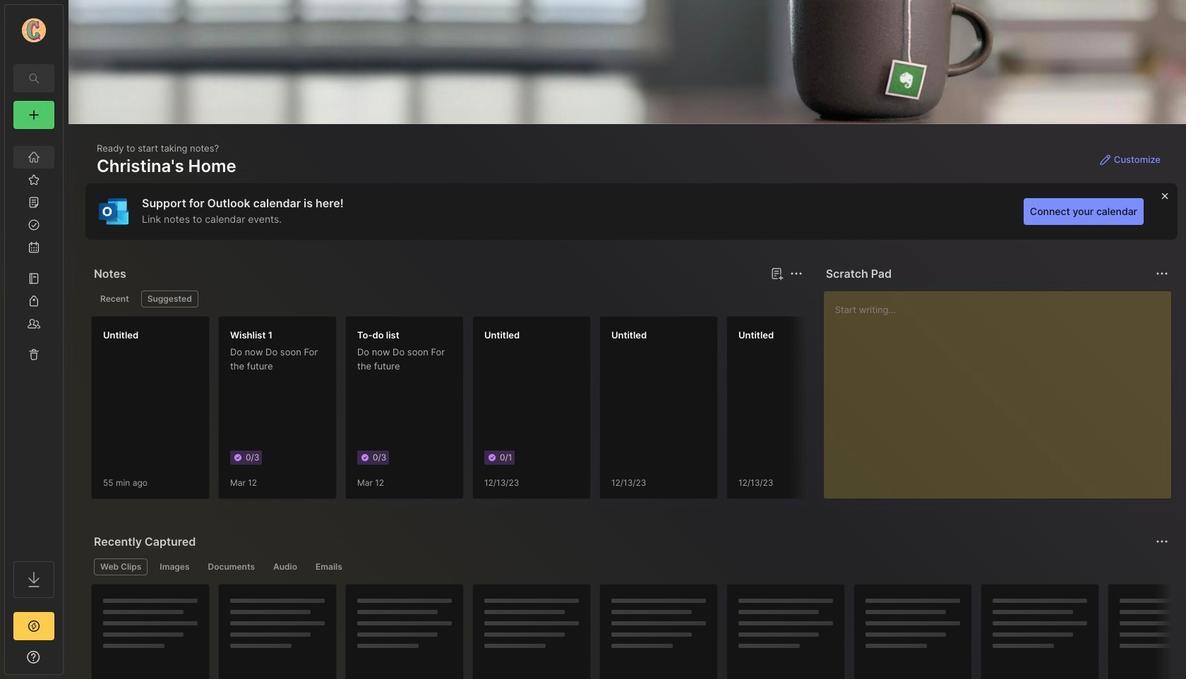 Task type: vqa. For each thing, say whether or not it's contained in the screenshot.
Search 'text field'
no



Task type: locate. For each thing, give the bounding box(es) containing it.
1 row group from the top
[[91, 316, 1108, 508]]

Account field
[[5, 16, 63, 44]]

0 vertical spatial row group
[[91, 316, 1108, 508]]

0 vertical spatial more actions image
[[1154, 265, 1171, 282]]

tree inside main element
[[5, 138, 63, 549]]

tree
[[5, 138, 63, 549]]

more actions image
[[1154, 265, 1171, 282], [1154, 534, 1171, 551]]

0 vertical spatial tab list
[[94, 291, 800, 308]]

1 vertical spatial row group
[[91, 585, 1186, 680]]

Start writing… text field
[[835, 292, 1171, 488]]

More actions field
[[786, 264, 806, 284], [1152, 264, 1172, 284], [1152, 532, 1172, 552]]

row group
[[91, 316, 1108, 508], [91, 585, 1186, 680]]

1 vertical spatial tab list
[[94, 559, 1166, 576]]

1 tab list from the top
[[94, 291, 800, 308]]

more actions image
[[788, 265, 805, 282]]

home image
[[27, 150, 41, 164]]

WHAT'S NEW field
[[5, 647, 63, 669]]

1 vertical spatial more actions image
[[1154, 534, 1171, 551]]

tab list
[[94, 291, 800, 308], [94, 559, 1166, 576]]

tab
[[94, 291, 135, 308], [141, 291, 198, 308], [94, 559, 148, 576], [153, 559, 196, 576], [202, 559, 261, 576], [267, 559, 304, 576], [309, 559, 349, 576]]

row group for 1st tab list from the top of the page
[[91, 316, 1108, 508]]

2 row group from the top
[[91, 585, 1186, 680]]

main element
[[0, 0, 68, 680]]



Task type: describe. For each thing, give the bounding box(es) containing it.
2 more actions image from the top
[[1154, 534, 1171, 551]]

account image
[[22, 18, 46, 42]]

edit search image
[[25, 70, 42, 87]]

upgrade image
[[25, 618, 42, 635]]

1 more actions image from the top
[[1154, 265, 1171, 282]]

row group for 2nd tab list from the top of the page
[[91, 585, 1186, 680]]

click to expand image
[[62, 654, 72, 671]]

2 tab list from the top
[[94, 559, 1166, 576]]



